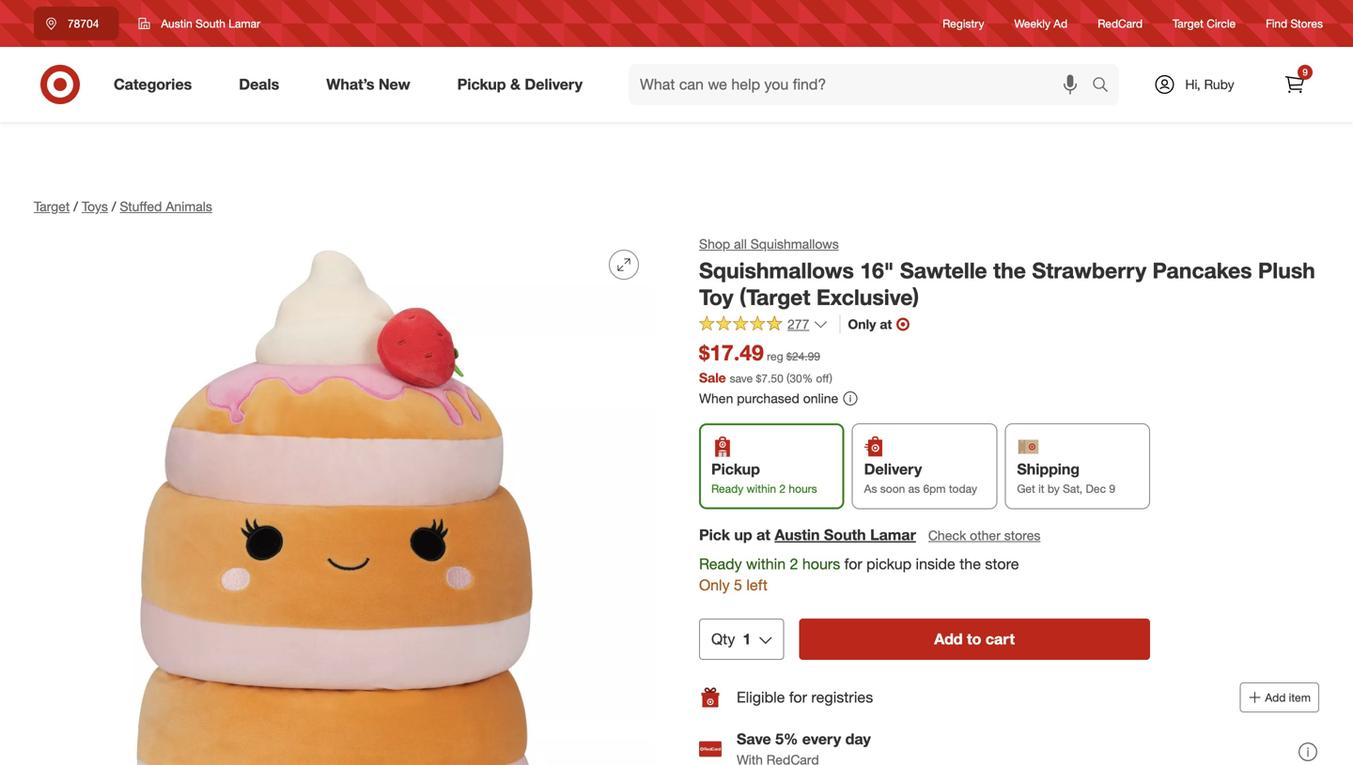 Task type: locate. For each thing, give the bounding box(es) containing it.
9 link
[[1274, 64, 1316, 105]]

0 vertical spatial target
[[1173, 16, 1204, 30]]

item
[[1289, 691, 1311, 705]]

1 vertical spatial within
[[746, 555, 786, 574]]

1 horizontal spatial for
[[844, 555, 862, 574]]

add for add to cart
[[934, 631, 963, 649]]

1 horizontal spatial add
[[1265, 691, 1286, 705]]

0 vertical spatial 9
[[1303, 66, 1308, 78]]

1 vertical spatial 9
[[1109, 482, 1116, 496]]

78704 button
[[34, 7, 119, 40]]

today
[[949, 482, 977, 496]]

the right "sawtelle"
[[993, 257, 1026, 284]]

south up 'deals' 'link'
[[196, 16, 225, 31]]

lamar up deals
[[229, 16, 260, 31]]

30
[[790, 372, 802, 386]]

find stores link
[[1266, 15, 1323, 32]]

add left to
[[934, 631, 963, 649]]

1 vertical spatial ready
[[699, 555, 742, 574]]

the
[[993, 257, 1026, 284], [960, 555, 981, 574]]

only at
[[848, 316, 892, 333]]

pickup & delivery
[[457, 75, 583, 94]]

lamar up pickup
[[870, 526, 916, 544]]

0 horizontal spatial lamar
[[229, 16, 260, 31]]

)
[[829, 372, 832, 386]]

at right up
[[757, 526, 771, 544]]

find stores
[[1266, 16, 1323, 30]]

it
[[1039, 482, 1045, 496]]

within up up
[[747, 482, 776, 496]]

2 up pick up at austin south lamar
[[779, 482, 786, 496]]

add inside button
[[934, 631, 963, 649]]

1 vertical spatial the
[[960, 555, 981, 574]]

the down check other stores button
[[960, 555, 981, 574]]

registry link
[[943, 15, 984, 32]]

0 vertical spatial add
[[934, 631, 963, 649]]

1 vertical spatial 2
[[790, 555, 798, 574]]

1 horizontal spatial /
[[112, 198, 116, 215]]

lamar inside dropdown button
[[229, 16, 260, 31]]

1 vertical spatial at
[[757, 526, 771, 544]]

1 horizontal spatial only
[[848, 316, 876, 333]]

$24.99
[[787, 350, 820, 364]]

qty
[[711, 631, 735, 649]]

5
[[734, 577, 742, 595]]

ad
[[1054, 16, 1068, 30]]

/ left toys
[[74, 198, 78, 215]]

target circle
[[1173, 16, 1236, 30]]

1 within from the top
[[747, 482, 776, 496]]

south inside dropdown button
[[196, 16, 225, 31]]

only down the exclusive)
[[848, 316, 876, 333]]

austin right up
[[775, 526, 820, 544]]

hi,
[[1185, 76, 1201, 93]]

stuffed
[[120, 198, 162, 215]]

target circle link
[[1173, 15, 1236, 32]]

check
[[928, 527, 966, 544]]

what's new
[[326, 75, 410, 94]]

for
[[844, 555, 862, 574], [789, 689, 807, 707]]

1 horizontal spatial lamar
[[870, 526, 916, 544]]

shop all squishmallows squishmallows 16" sawtelle the strawberry pancakes plush toy (target exclusive)
[[699, 236, 1315, 311]]

deals
[[239, 75, 279, 94]]

weekly ad
[[1014, 16, 1068, 30]]

1 vertical spatial lamar
[[870, 526, 916, 544]]

hours inside ready within 2 hours for pickup inside the store only 5 left
[[802, 555, 840, 574]]

pickup up up
[[711, 461, 760, 479]]

0 horizontal spatial south
[[196, 16, 225, 31]]

9 down stores
[[1303, 66, 1308, 78]]

check other stores button
[[927, 526, 1042, 546]]

south up ready within 2 hours for pickup inside the store only 5 left
[[824, 526, 866, 544]]

0 horizontal spatial delivery
[[525, 75, 583, 94]]

for inside ready within 2 hours for pickup inside the store only 5 left
[[844, 555, 862, 574]]

0 horizontal spatial for
[[789, 689, 807, 707]]

9 right dec
[[1109, 482, 1116, 496]]

1 vertical spatial south
[[824, 526, 866, 544]]

pickup inside "pickup ready within 2 hours"
[[711, 461, 760, 479]]

9 inside shipping get it by sat, dec 9
[[1109, 482, 1116, 496]]

0 horizontal spatial pickup
[[457, 75, 506, 94]]

1 vertical spatial hours
[[802, 555, 840, 574]]

1 / from the left
[[74, 198, 78, 215]]

hours
[[789, 482, 817, 496], [802, 555, 840, 574]]

0 vertical spatial hours
[[789, 482, 817, 496]]

0 vertical spatial only
[[848, 316, 876, 333]]

austin up categories link
[[161, 16, 192, 31]]

pickup
[[867, 555, 912, 574]]

0 horizontal spatial at
[[757, 526, 771, 544]]

0 horizontal spatial austin
[[161, 16, 192, 31]]

0 vertical spatial south
[[196, 16, 225, 31]]

1 horizontal spatial at
[[880, 316, 892, 333]]

for right eligible
[[789, 689, 807, 707]]

online
[[803, 390, 838, 407]]

all
[[734, 236, 747, 252]]

hours down pick up at austin south lamar
[[802, 555, 840, 574]]

add item
[[1265, 691, 1311, 705]]

pickup & delivery link
[[441, 64, 606, 105]]

1 horizontal spatial 9
[[1303, 66, 1308, 78]]

1 vertical spatial add
[[1265, 691, 1286, 705]]

at down the exclusive)
[[880, 316, 892, 333]]

only left 5
[[699, 577, 730, 595]]

1 horizontal spatial austin
[[775, 526, 820, 544]]

ruby
[[1204, 76, 1234, 93]]

lamar
[[229, 16, 260, 31], [870, 526, 916, 544]]

hours inside "pickup ready within 2 hours"
[[789, 482, 817, 496]]

squishmallows
[[751, 236, 839, 252], [699, 257, 854, 284]]

0 vertical spatial ready
[[711, 482, 744, 496]]

1 horizontal spatial delivery
[[864, 461, 922, 479]]

0 horizontal spatial the
[[960, 555, 981, 574]]

0 horizontal spatial 9
[[1109, 482, 1116, 496]]

only
[[848, 316, 876, 333], [699, 577, 730, 595]]

within inside ready within 2 hours for pickup inside the store only 5 left
[[746, 555, 786, 574]]

1 horizontal spatial the
[[993, 257, 1026, 284]]

save 5% every day
[[737, 731, 871, 749]]

squishmallows right 'all'
[[751, 236, 839, 252]]

austin south lamar button
[[126, 7, 273, 40]]

0 vertical spatial within
[[747, 482, 776, 496]]

1 horizontal spatial target
[[1173, 16, 1204, 30]]

1 vertical spatial delivery
[[864, 461, 922, 479]]

hours up pick up at austin south lamar
[[789, 482, 817, 496]]

pickup left &
[[457, 75, 506, 94]]

1 horizontal spatial pickup
[[711, 461, 760, 479]]

left
[[747, 577, 768, 595]]

6pm
[[923, 482, 946, 496]]

save
[[730, 372, 753, 386]]

0 horizontal spatial target
[[34, 198, 70, 215]]

add inside button
[[1265, 691, 1286, 705]]

target link
[[34, 198, 70, 215]]

what's
[[326, 75, 374, 94]]

1 horizontal spatial 2
[[790, 555, 798, 574]]

delivery up soon
[[864, 461, 922, 479]]

squishmallows up "(target"
[[699, 257, 854, 284]]

(
[[787, 372, 790, 386]]

every
[[802, 731, 841, 749]]

ready up pick
[[711, 482, 744, 496]]

ready
[[711, 482, 744, 496], [699, 555, 742, 574]]

1 vertical spatial pickup
[[711, 461, 760, 479]]

within up left
[[746, 555, 786, 574]]

save
[[737, 731, 771, 749]]

redcard link
[[1098, 15, 1143, 32]]

day
[[845, 731, 871, 749]]

0 vertical spatial lamar
[[229, 16, 260, 31]]

austin south lamar
[[161, 16, 260, 31]]

0 vertical spatial delivery
[[525, 75, 583, 94]]

add
[[934, 631, 963, 649], [1265, 691, 1286, 705]]

add to cart
[[934, 631, 1015, 649]]

1
[[743, 631, 751, 649]]

for down austin south lamar button
[[844, 555, 862, 574]]

add left item at bottom
[[1265, 691, 1286, 705]]

add for add item
[[1265, 691, 1286, 705]]

1 vertical spatial target
[[34, 198, 70, 215]]

0 vertical spatial the
[[993, 257, 1026, 284]]

purchased
[[737, 390, 800, 407]]

target left circle
[[1173, 16, 1204, 30]]

0 vertical spatial pickup
[[457, 75, 506, 94]]

pickup for &
[[457, 75, 506, 94]]

2 within from the top
[[746, 555, 786, 574]]

1 vertical spatial only
[[699, 577, 730, 595]]

1 horizontal spatial south
[[824, 526, 866, 544]]

target for target circle
[[1173, 16, 1204, 30]]

0 vertical spatial 2
[[779, 482, 786, 496]]

reg
[[767, 350, 783, 364]]

0 horizontal spatial add
[[934, 631, 963, 649]]

target / toys / stuffed animals
[[34, 198, 212, 215]]

target left toys link
[[34, 198, 70, 215]]

0 vertical spatial for
[[844, 555, 862, 574]]

0 vertical spatial austin
[[161, 16, 192, 31]]

2
[[779, 482, 786, 496], [790, 555, 798, 574]]

0 horizontal spatial 2
[[779, 482, 786, 496]]

to
[[967, 631, 981, 649]]

delivery right &
[[525, 75, 583, 94]]

south
[[196, 16, 225, 31], [824, 526, 866, 544]]

/ right toys
[[112, 198, 116, 215]]

$17.49
[[699, 340, 764, 366]]

ready up 5
[[699, 555, 742, 574]]

2 down pick up at austin south lamar
[[790, 555, 798, 574]]

0 horizontal spatial /
[[74, 198, 78, 215]]

0 horizontal spatial only
[[699, 577, 730, 595]]

pancakes
[[1153, 257, 1252, 284]]

1 vertical spatial for
[[789, 689, 807, 707]]



Task type: vqa. For each thing, say whether or not it's contained in the screenshot.
2
yes



Task type: describe. For each thing, give the bounding box(es) containing it.
strawberry
[[1032, 257, 1147, 284]]

austin inside dropdown button
[[161, 16, 192, 31]]

78704
[[68, 16, 99, 31]]

2 / from the left
[[112, 198, 116, 215]]

1 vertical spatial austin
[[775, 526, 820, 544]]

277
[[787, 316, 809, 333]]

redcard
[[1098, 16, 1143, 30]]

16"
[[860, 257, 894, 284]]

squishmallows 16&#34; sawtelle the strawberry pancakes plush toy (target exclusive), 1 of 14 image
[[34, 235, 654, 766]]

registries
[[811, 689, 873, 707]]

7.50
[[762, 372, 784, 386]]

hi, ruby
[[1185, 76, 1234, 93]]

pickup for ready
[[711, 461, 760, 479]]

soon
[[880, 482, 905, 496]]

sale
[[699, 370, 726, 386]]

ready inside "pickup ready within 2 hours"
[[711, 482, 744, 496]]

target for target / toys / stuffed animals
[[34, 198, 70, 215]]

What can we help you find? suggestions appear below search field
[[629, 64, 1097, 105]]

ready within 2 hours for pickup inside the store only 5 left
[[699, 555, 1019, 595]]

delivery as soon as 6pm today
[[864, 461, 977, 496]]

pickup ready within 2 hours
[[711, 461, 817, 496]]

ready inside ready within 2 hours for pickup inside the store only 5 left
[[699, 555, 742, 574]]

0 vertical spatial at
[[880, 316, 892, 333]]

add item button
[[1240, 683, 1319, 713]]

eligible
[[737, 689, 785, 707]]

new
[[379, 75, 410, 94]]

delivery inside pickup & delivery link
[[525, 75, 583, 94]]

5%
[[775, 731, 798, 749]]

shipping
[[1017, 461, 1080, 479]]

qty 1
[[711, 631, 751, 649]]

the inside ready within 2 hours for pickup inside the store only 5 left
[[960, 555, 981, 574]]

deals link
[[223, 64, 303, 105]]

circle
[[1207, 16, 1236, 30]]

2 inside "pickup ready within 2 hours"
[[779, 482, 786, 496]]

when
[[699, 390, 733, 407]]

find
[[1266, 16, 1288, 30]]

delivery inside "delivery as soon as 6pm today"
[[864, 461, 922, 479]]

austin south lamar button
[[775, 525, 916, 546]]

registry
[[943, 16, 984, 30]]

0 vertical spatial squishmallows
[[751, 236, 839, 252]]

dec
[[1086, 482, 1106, 496]]

(target
[[740, 284, 810, 311]]

%
[[802, 372, 813, 386]]

pick up at austin south lamar
[[699, 526, 916, 544]]

toys link
[[82, 198, 108, 215]]

&
[[510, 75, 521, 94]]

add to cart button
[[799, 619, 1150, 661]]

exclusive)
[[816, 284, 919, 311]]

up
[[734, 526, 752, 544]]

store
[[985, 555, 1019, 574]]

277 link
[[699, 315, 828, 337]]

weekly
[[1014, 16, 1051, 30]]

when purchased online
[[699, 390, 838, 407]]

search button
[[1084, 64, 1129, 109]]

pick
[[699, 526, 730, 544]]

shop
[[699, 236, 730, 252]]

as
[[864, 482, 877, 496]]

within inside "pickup ready within 2 hours"
[[747, 482, 776, 496]]

plush
[[1258, 257, 1315, 284]]

by
[[1048, 482, 1060, 496]]

off
[[816, 372, 829, 386]]

the inside shop all squishmallows squishmallows 16" sawtelle the strawberry pancakes plush toy (target exclusive)
[[993, 257, 1026, 284]]

what's new link
[[310, 64, 434, 105]]

toys
[[82, 198, 108, 215]]

eligible for registries
[[737, 689, 873, 707]]

weekly ad link
[[1014, 15, 1068, 32]]

toy
[[699, 284, 734, 311]]

sawtelle
[[900, 257, 987, 284]]

get
[[1017, 482, 1035, 496]]

cart
[[986, 631, 1015, 649]]

only inside ready within 2 hours for pickup inside the store only 5 left
[[699, 577, 730, 595]]

shipping get it by sat, dec 9
[[1017, 461, 1116, 496]]

search
[[1084, 77, 1129, 95]]

1 vertical spatial squishmallows
[[699, 257, 854, 284]]

categories link
[[98, 64, 215, 105]]

as
[[908, 482, 920, 496]]

inside
[[916, 555, 956, 574]]

$17.49 reg $24.99 sale save $ 7.50 ( 30 % off )
[[699, 340, 832, 386]]

check other stores
[[928, 527, 1041, 544]]

stores
[[1291, 16, 1323, 30]]

2 inside ready within 2 hours for pickup inside the store only 5 left
[[790, 555, 798, 574]]

categories
[[114, 75, 192, 94]]



